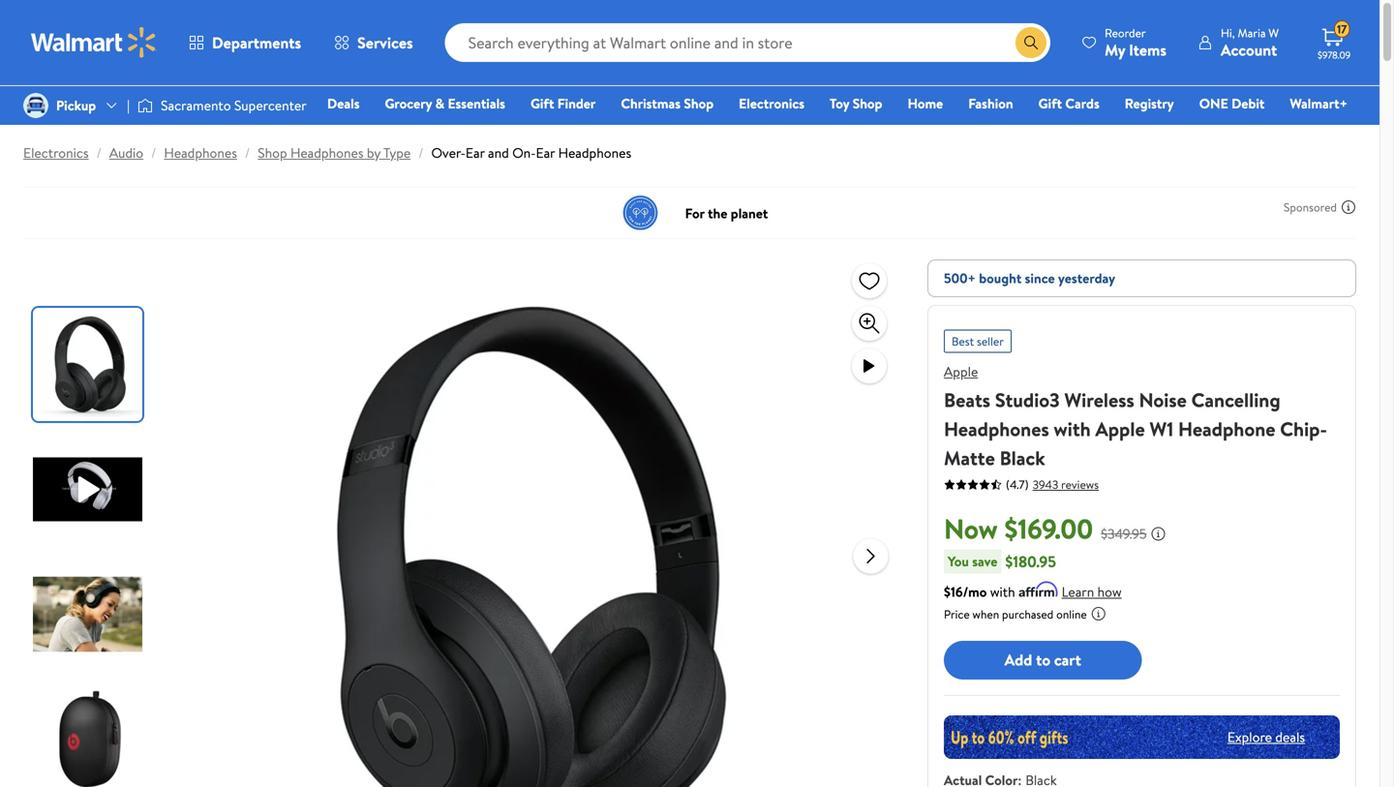 Task type: describe. For each thing, give the bounding box(es) containing it.
shop headphones by type link
[[258, 143, 411, 162]]

maria
[[1238, 25, 1266, 41]]

and
[[488, 143, 509, 162]]

headphones inside apple beats studio3 wireless noise cancelling headphones with apple w1 headphone chip- matte black
[[944, 416, 1050, 443]]

reviews
[[1062, 477, 1099, 493]]

fashion
[[969, 94, 1014, 113]]

legal information image
[[1091, 606, 1107, 622]]

when
[[973, 606, 1000, 623]]

matte
[[944, 445, 996, 472]]

best seller
[[952, 333, 1004, 350]]

finder
[[558, 94, 596, 113]]

 image for sacramento supercenter
[[138, 96, 153, 115]]

electronics for electronics / audio / headphones / shop headphones by type / over-ear and on-ear headphones
[[23, 143, 89, 162]]

grocery & essentials
[[385, 94, 506, 113]]

learn more about strikethrough prices image
[[1151, 526, 1167, 542]]

reorder my items
[[1105, 25, 1167, 61]]

account
[[1221, 39, 1278, 61]]

home link
[[899, 93, 952, 114]]

how
[[1098, 582, 1122, 601]]

up to sixty percent off deals. shop now. image
[[944, 716, 1341, 759]]

chip-
[[1281, 416, 1328, 443]]

apple link
[[944, 362, 979, 381]]

supercenter
[[234, 96, 307, 115]]

studio3
[[996, 386, 1060, 414]]

shop for toy shop
[[853, 94, 883, 113]]

gift finder link
[[522, 93, 605, 114]]

beats studio3 wireless noise cancelling headphones with apple w1 headphone chip- matte black image
[[218, 260, 838, 787]]

by
[[367, 143, 381, 162]]

zoom image modal image
[[858, 312, 881, 335]]

gift for gift cards
[[1039, 94, 1063, 113]]

hi,
[[1221, 25, 1236, 41]]

since
[[1025, 269, 1055, 288]]

one debit link
[[1191, 93, 1274, 114]]

learn how
[[1062, 582, 1122, 601]]

toy shop
[[830, 94, 883, 113]]

registry link
[[1117, 93, 1183, 114]]

essentials
[[448, 94, 506, 113]]

next media item image
[[860, 545, 883, 568]]

yesterday
[[1059, 269, 1116, 288]]

beats studio3 wireless noise cancelling headphones with apple w1 headphone chip- matte black - image 1 of 12 image
[[33, 308, 146, 421]]

500+
[[944, 269, 976, 288]]

christmas shop
[[621, 94, 714, 113]]

toy
[[830, 94, 850, 113]]

bought
[[980, 269, 1022, 288]]

now $169.00
[[944, 510, 1094, 548]]

black
[[1000, 445, 1046, 472]]

w1
[[1150, 416, 1174, 443]]

w
[[1269, 25, 1280, 41]]

$349.95
[[1101, 524, 1147, 543]]

with inside apple beats studio3 wireless noise cancelling headphones with apple w1 headphone chip- matte black
[[1054, 416, 1091, 443]]

search icon image
[[1024, 35, 1039, 50]]

electronics for electronics
[[739, 94, 805, 113]]

$180.95
[[1006, 551, 1057, 572]]

walmart image
[[31, 27, 157, 58]]

beats studio3 wireless noise cancelling headphones with apple w1 headphone chip- matte black - image 4 of 12 image
[[33, 683, 146, 787]]

noise
[[1140, 386, 1187, 414]]

affirm image
[[1020, 581, 1058, 597]]

type
[[384, 143, 411, 162]]

one
[[1200, 94, 1229, 113]]

3 / from the left
[[245, 143, 250, 162]]

apple beats studio3 wireless noise cancelling headphones with apple w1 headphone chip- matte black
[[944, 362, 1328, 472]]

$16/mo with
[[944, 582, 1016, 601]]

grocery
[[385, 94, 432, 113]]

Walmart Site-Wide search field
[[445, 23, 1051, 62]]

my
[[1105, 39, 1126, 61]]

add to cart button
[[944, 641, 1142, 680]]

purchased
[[1003, 606, 1054, 623]]

add to cart
[[1005, 649, 1082, 671]]

explore
[[1228, 728, 1273, 747]]

1 horizontal spatial electronics link
[[730, 93, 814, 114]]

4 / from the left
[[419, 143, 424, 162]]

learn how button
[[1062, 582, 1122, 602]]

you
[[948, 552, 969, 571]]

beats
[[944, 386, 991, 414]]

cart
[[1055, 649, 1082, 671]]

deals
[[1276, 728, 1306, 747]]



Task type: locate. For each thing, give the bounding box(es) containing it.
beats studio3 wireless noise cancelling headphones with apple w1 headphone chip- matte black - image 2 of 12 image
[[33, 433, 146, 546]]

best
[[952, 333, 975, 350]]

walmart+ link
[[1282, 93, 1357, 114]]

sacramento
[[161, 96, 231, 115]]

headphone
[[1179, 416, 1276, 443]]

headphones down the finder
[[559, 143, 632, 162]]

electronics link
[[730, 93, 814, 114], [23, 143, 89, 162]]

beats studio3 wireless noise cancelling headphones with apple w1 headphone chip- matte black - image 3 of 12 image
[[33, 558, 146, 671]]

you save $180.95
[[948, 551, 1057, 572]]

registry
[[1125, 94, 1175, 113]]

electronics down pickup
[[23, 143, 89, 162]]

view video image
[[858, 355, 881, 378]]

with down wireless on the right of the page
[[1054, 416, 1091, 443]]

1 horizontal spatial  image
[[138, 96, 153, 115]]

gift left the finder
[[531, 94, 554, 113]]

christmas shop link
[[612, 93, 723, 114]]

$978.09
[[1318, 48, 1351, 62]]

0 horizontal spatial electronics link
[[23, 143, 89, 162]]

17
[[1338, 21, 1348, 37]]

2 horizontal spatial shop
[[853, 94, 883, 113]]

0 horizontal spatial ear
[[466, 143, 485, 162]]

/ right type
[[419, 143, 424, 162]]

apple down wireless on the right of the page
[[1096, 416, 1146, 443]]

audio link
[[109, 143, 143, 162]]

headphones down sacramento
[[164, 143, 237, 162]]

hi, maria w account
[[1221, 25, 1280, 61]]

fashion link
[[960, 93, 1022, 114]]

shop down the supercenter
[[258, 143, 287, 162]]

to
[[1036, 649, 1051, 671]]

gift cards link
[[1030, 93, 1109, 114]]

$16/mo
[[944, 582, 987, 601]]

sacramento supercenter
[[161, 96, 307, 115]]

over-ear and on-ear headphones link
[[431, 143, 632, 162]]

2 ear from the left
[[536, 143, 555, 162]]

1 ear from the left
[[466, 143, 485, 162]]

0 vertical spatial apple
[[944, 362, 979, 381]]

online
[[1057, 606, 1087, 623]]

sponsored
[[1284, 199, 1338, 216]]

0 vertical spatial electronics
[[739, 94, 805, 113]]

headphones up black
[[944, 416, 1050, 443]]

explore deals link
[[1220, 720, 1313, 755]]

1 gift from the left
[[531, 94, 554, 113]]

2 / from the left
[[151, 143, 156, 162]]

shop right toy
[[853, 94, 883, 113]]

christmas
[[621, 94, 681, 113]]

pickup
[[56, 96, 96, 115]]

gift cards
[[1039, 94, 1100, 113]]

shop
[[684, 94, 714, 113], [853, 94, 883, 113], [258, 143, 287, 162]]

electronics
[[739, 94, 805, 113], [23, 143, 89, 162]]

 image left pickup
[[23, 93, 48, 118]]

1 horizontal spatial apple
[[1096, 416, 1146, 443]]

gift left the 'cards'
[[1039, 94, 1063, 113]]

1 horizontal spatial ear
[[536, 143, 555, 162]]

cards
[[1066, 94, 1100, 113]]

500+ bought since yesterday
[[944, 269, 1116, 288]]

0 horizontal spatial electronics
[[23, 143, 89, 162]]

walmart+
[[1291, 94, 1348, 113]]

/ right headphones link
[[245, 143, 250, 162]]

services button
[[318, 19, 430, 66]]

services
[[357, 32, 413, 53]]

price
[[944, 606, 970, 623]]

toy shop link
[[821, 93, 892, 114]]

 image for pickup
[[23, 93, 48, 118]]

items
[[1130, 39, 1167, 61]]

ear right the and
[[536, 143, 555, 162]]

departments
[[212, 32, 301, 53]]

headphones link
[[164, 143, 237, 162]]

ear
[[466, 143, 485, 162], [536, 143, 555, 162]]

1 horizontal spatial electronics
[[739, 94, 805, 113]]

0 horizontal spatial  image
[[23, 93, 48, 118]]

shop right christmas
[[684, 94, 714, 113]]

 image
[[23, 93, 48, 118], [138, 96, 153, 115]]

debit
[[1232, 94, 1265, 113]]

seller
[[977, 333, 1004, 350]]

grocery & essentials link
[[376, 93, 514, 114]]

(4.7) 3943 reviews
[[1006, 477, 1099, 493]]

1 vertical spatial apple
[[1096, 416, 1146, 443]]

1 vertical spatial with
[[991, 582, 1016, 601]]

departments button
[[172, 19, 318, 66]]

electronics link down pickup
[[23, 143, 89, 162]]

over-
[[431, 143, 466, 162]]

0 horizontal spatial shop
[[258, 143, 287, 162]]

1 vertical spatial electronics link
[[23, 143, 89, 162]]

audio
[[109, 143, 143, 162]]

ear left the and
[[466, 143, 485, 162]]

now
[[944, 510, 998, 548]]

headphones
[[164, 143, 237, 162], [291, 143, 364, 162], [559, 143, 632, 162], [944, 416, 1050, 443]]

add to favorites list, beats studio3 wireless noise cancelling headphones with apple w1 headphone chip- matte black image
[[858, 269, 881, 293]]

 image right |
[[138, 96, 153, 115]]

1 / from the left
[[96, 143, 102, 162]]

with
[[1054, 416, 1091, 443], [991, 582, 1016, 601]]

3943 reviews link
[[1029, 477, 1099, 493]]

on-
[[513, 143, 536, 162]]

deals
[[327, 94, 360, 113]]

save
[[973, 552, 998, 571]]

gift for gift finder
[[531, 94, 554, 113]]

|
[[127, 96, 130, 115]]

electronics / audio / headphones / shop headphones by type / over-ear and on-ear headphones
[[23, 143, 632, 162]]

1 horizontal spatial gift
[[1039, 94, 1063, 113]]

add
[[1005, 649, 1033, 671]]

/ left audio link at the left top of page
[[96, 143, 102, 162]]

deals link
[[319, 93, 369, 114]]

/ right audio
[[151, 143, 156, 162]]

$169.00
[[1005, 510, 1094, 548]]

1 horizontal spatial with
[[1054, 416, 1091, 443]]

0 vertical spatial with
[[1054, 416, 1091, 443]]

1 horizontal spatial shop
[[684, 94, 714, 113]]

gift finder
[[531, 94, 596, 113]]

1 vertical spatial electronics
[[23, 143, 89, 162]]

0 horizontal spatial apple
[[944, 362, 979, 381]]

home
[[908, 94, 944, 113]]

0 horizontal spatial with
[[991, 582, 1016, 601]]

&
[[435, 94, 445, 113]]

with up 'price when purchased online'
[[991, 582, 1016, 601]]

0 vertical spatial electronics link
[[730, 93, 814, 114]]

electronics link down walmart site-wide search box
[[730, 93, 814, 114]]

learn
[[1062, 582, 1095, 601]]

apple up beats
[[944, 362, 979, 381]]

shop for christmas shop
[[684, 94, 714, 113]]

cancelling
[[1192, 386, 1281, 414]]

(4.7)
[[1006, 477, 1029, 493]]

headphones left by
[[291, 143, 364, 162]]

Search search field
[[445, 23, 1051, 62]]

electronics down walmart site-wide search box
[[739, 94, 805, 113]]

0 horizontal spatial gift
[[531, 94, 554, 113]]

2 gift from the left
[[1039, 94, 1063, 113]]

reorder
[[1105, 25, 1146, 41]]

wireless
[[1065, 386, 1135, 414]]

ad disclaimer and feedback image
[[1342, 200, 1357, 215]]

price when purchased online
[[944, 606, 1087, 623]]



Task type: vqa. For each thing, say whether or not it's contained in the screenshot.
THE 'LOTS TO LOVE FOR LESS LOW PRICES ALL SEASON LONG.'
no



